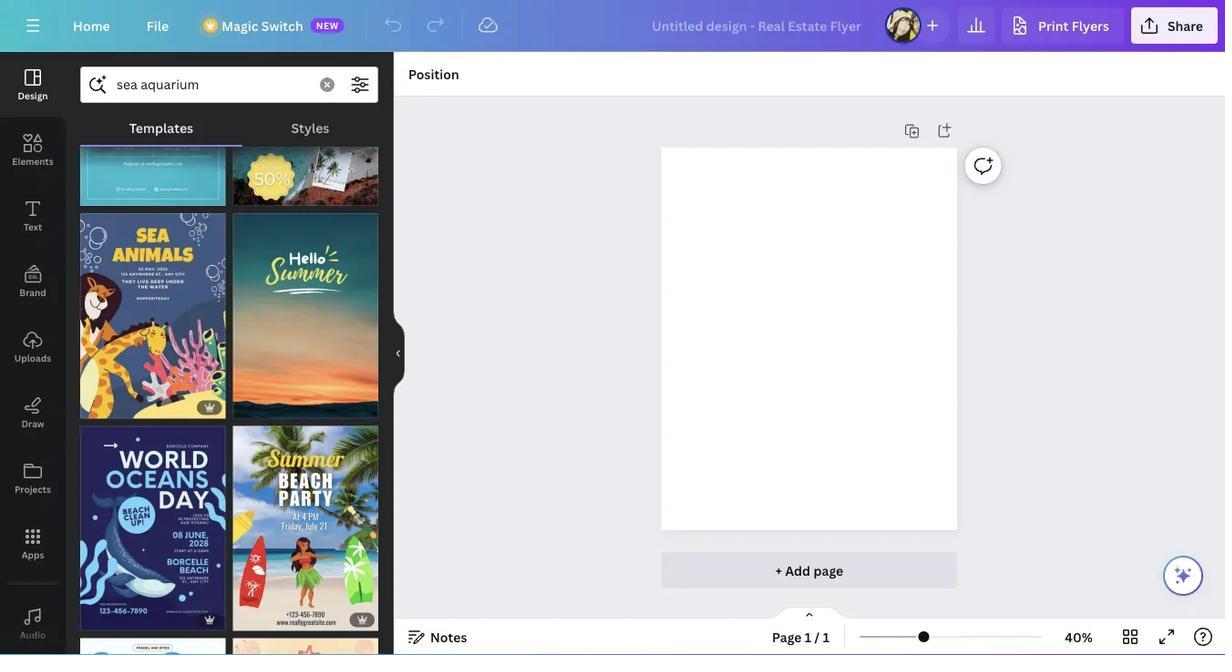 Task type: locate. For each thing, give the bounding box(es) containing it.
colorful fun sea animals opposite day flyer image
[[80, 213, 226, 419]]

1 right /
[[823, 629, 830, 646]]

+ add page button
[[662, 553, 958, 589]]

templates
[[129, 119, 193, 136]]

share
[[1168, 17, 1204, 34]]

Use 5+ words to describe... search field
[[117, 67, 309, 102]]

+ add page
[[776, 562, 844, 580]]

draw button
[[0, 380, 66, 446]]

1 left /
[[805, 629, 812, 646]]

position button
[[401, 59, 467, 88]]

file
[[147, 17, 169, 34]]

main menu bar
[[0, 0, 1226, 52]]

hide image
[[393, 310, 405, 398]]

apps
[[22, 549, 44, 561]]

1
[[805, 629, 812, 646], [823, 629, 830, 646]]

styles
[[291, 119, 330, 136]]

file button
[[132, 7, 184, 44]]

print flyers button
[[1002, 7, 1125, 44]]

blue  illustration world ocean day flyer image
[[233, 639, 379, 656]]

apps button
[[0, 512, 66, 577]]

position
[[409, 65, 459, 83]]

home
[[73, 17, 110, 34]]

projects button
[[0, 446, 66, 512]]

colorful fun sea animals opposite day flyer group
[[80, 202, 226, 419]]

page
[[814, 562, 844, 580]]

1 horizontal spatial 1
[[823, 629, 830, 646]]

text
[[24, 221, 42, 233]]

summer flyer group
[[233, 202, 379, 419]]

print
[[1039, 17, 1069, 34]]

notes button
[[401, 623, 475, 652]]

1 1 from the left
[[805, 629, 812, 646]]

share button
[[1132, 7, 1219, 44]]

notes
[[431, 629, 467, 646]]

white blue clean and simple island travel flyer image
[[80, 639, 226, 656]]

Design title text field
[[638, 7, 878, 44]]

show pages image
[[766, 607, 854, 621]]

0 horizontal spatial 1
[[805, 629, 812, 646]]

/
[[815, 629, 820, 646]]

design button
[[0, 52, 66, 118]]

elements button
[[0, 118, 66, 183]]

blue sea simple travel promotion flyer image
[[233, 0, 379, 206]]

uploads button
[[0, 315, 66, 380]]

uploads
[[14, 352, 51, 364]]



Task type: describe. For each thing, give the bounding box(es) containing it.
draw
[[21, 418, 44, 430]]

design
[[18, 89, 48, 102]]

elements
[[12, 155, 54, 167]]

+
[[776, 562, 783, 580]]

text button
[[0, 183, 66, 249]]

40%
[[1066, 629, 1093, 646]]

modern blue world oceans day day beach clean up flyer image
[[80, 426, 226, 632]]

canva assistant image
[[1173, 566, 1195, 587]]

styles button
[[242, 110, 379, 145]]

audio
[[20, 629, 46, 642]]

magic
[[222, 17, 259, 34]]

projects
[[15, 483, 51, 496]]

blue  illustration world ocean day flyer group
[[233, 628, 379, 656]]

40% button
[[1050, 623, 1109, 652]]

flyers
[[1072, 17, 1110, 34]]

2 1 from the left
[[823, 629, 830, 646]]

home link
[[58, 7, 125, 44]]

side panel tab list
[[0, 52, 66, 656]]

page
[[773, 629, 802, 646]]

brand button
[[0, 249, 66, 315]]

templates button
[[80, 110, 242, 145]]

brand
[[19, 286, 46, 299]]

page 1 / 1
[[773, 629, 830, 646]]

blue sea simple travel promotion flyer group
[[233, 0, 379, 206]]

summer flyer image
[[233, 213, 379, 419]]

add
[[786, 562, 811, 580]]

colorful festive summer beach party invitation flyer group
[[233, 415, 379, 632]]

switch
[[262, 17, 303, 34]]

colorful festive summer beach party invitation flyer image
[[233, 426, 379, 632]]

blue classic water day flyer group
[[80, 0, 226, 206]]

print flyers
[[1039, 17, 1110, 34]]

blue classic water day flyer image
[[80, 0, 226, 206]]

audio button
[[0, 592, 66, 656]]

modern blue world oceans day day beach clean up flyer group
[[80, 415, 226, 632]]

new
[[316, 19, 339, 31]]

magic switch
[[222, 17, 303, 34]]

white blue clean and simple island travel flyer group
[[80, 628, 226, 656]]



Task type: vqa. For each thing, say whether or not it's contained in the screenshot.
Modern Blue World Oceans Day Day Beach Clean Up Flyer group
yes



